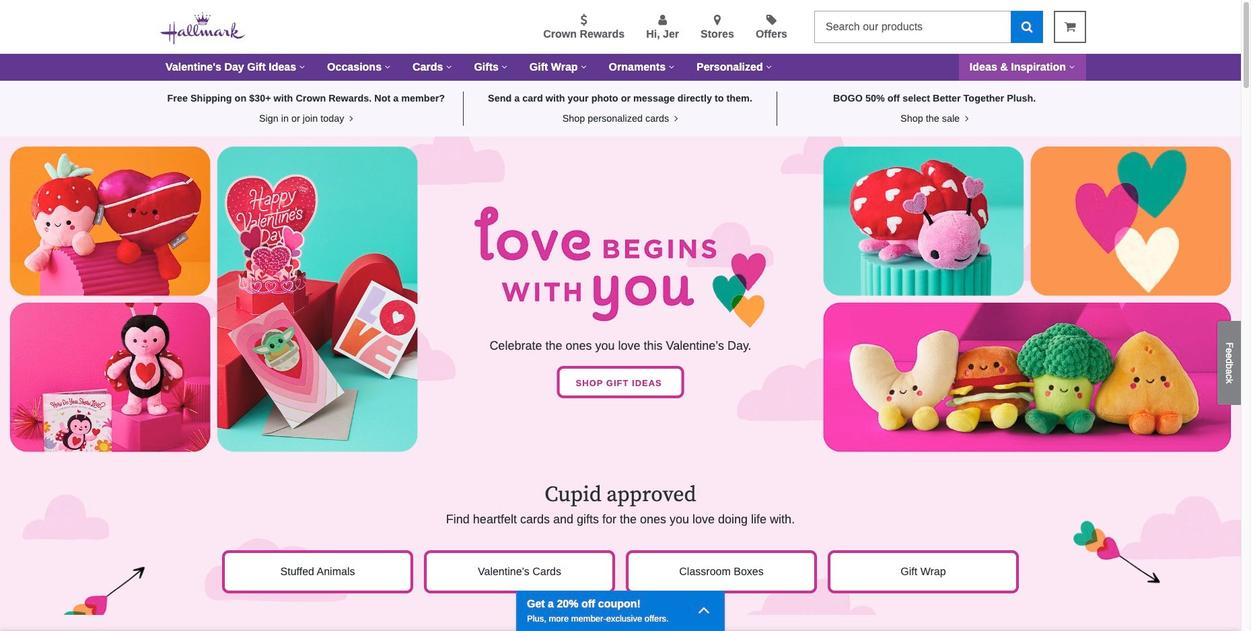 Task type: describe. For each thing, give the bounding box(es) containing it.
cupid approved image
[[0, 461, 1241, 631]]

hallmark image
[[160, 12, 245, 44]]

Search our products search field
[[815, 11, 1011, 43]]

search image
[[1022, 21, 1033, 33]]



Task type: vqa. For each thing, say whether or not it's contained in the screenshot.
search field at the top right
yes



Task type: locate. For each thing, give the bounding box(es) containing it.
menu inside banner
[[267, 11, 804, 42]]

banner
[[0, 0, 1241, 81], [217, 482, 1025, 529]]

shopping cart image
[[1065, 21, 1076, 33]]

menu bar
[[155, 54, 1086, 81]]

main content
[[0, 81, 1241, 631]]

region
[[0, 461, 1241, 631]]

menu
[[267, 11, 804, 42]]

icon image
[[347, 114, 353, 123], [672, 114, 678, 123], [963, 114, 969, 123], [698, 600, 710, 619]]

images of valentine's day better togethers, cards, and plushes on a light pink background with clouds image
[[0, 137, 1241, 461]]

None search field
[[815, 11, 1043, 43]]

valentine's day cards image
[[0, 615, 1241, 631]]

1 vertical spatial banner
[[217, 482, 1025, 529]]

0 vertical spatial banner
[[0, 0, 1241, 81]]



